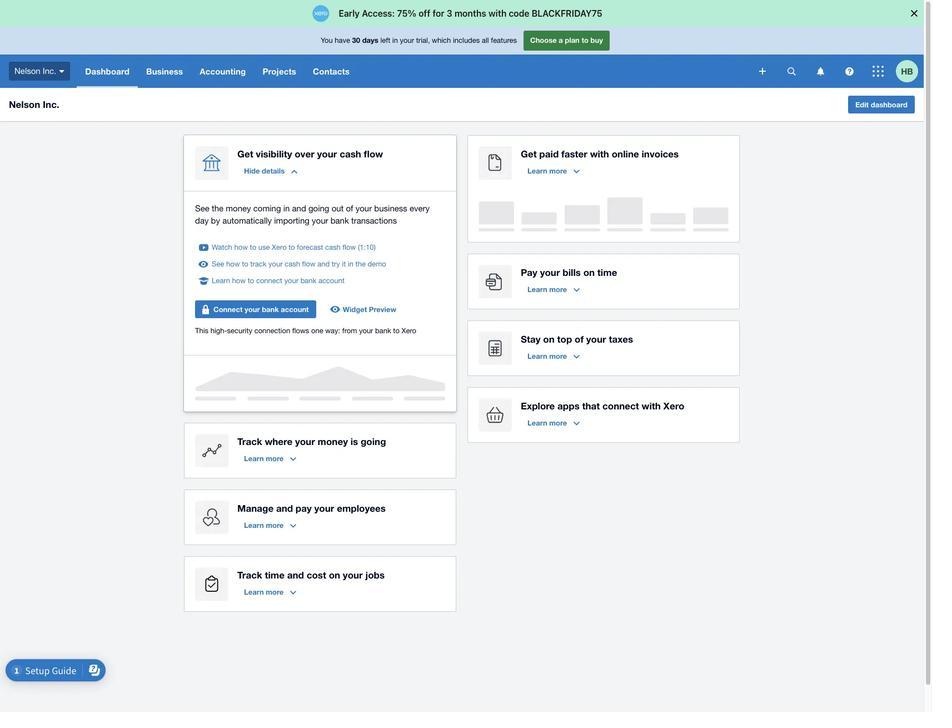 Task type: describe. For each thing, give the bounding box(es) containing it.
learn more for your
[[528, 285, 568, 294]]

where
[[265, 436, 293, 447]]

have
[[335, 36, 350, 45]]

stay on top of your taxes
[[521, 333, 634, 345]]

bank inside see the money coming in and going out of your business every day by automatically importing your bank transactions
[[331, 216, 349, 225]]

top
[[558, 333, 573, 345]]

and inside see the money coming in and going out of your business every day by automatically importing your bank transactions
[[292, 204, 306, 213]]

hb button
[[897, 55, 924, 88]]

1 vertical spatial nelson
[[9, 98, 40, 110]]

learn for pay your bills on time
[[528, 285, 548, 294]]

inc. inside nelson inc. popup button
[[43, 66, 56, 76]]

day
[[195, 216, 209, 225]]

high-
[[211, 327, 227, 335]]

to left use
[[250, 243, 257, 251]]

is
[[351, 436, 358, 447]]

connection
[[255, 327, 290, 335]]

and left cost
[[287, 569, 304, 581]]

online
[[612, 148, 640, 160]]

accounting button
[[191, 55, 254, 88]]

see for see the money coming in and going out of your business every day by automatically importing your bank transactions
[[195, 204, 210, 213]]

choose a plan to buy
[[531, 36, 604, 45]]

svg image inside nelson inc. popup button
[[59, 70, 65, 73]]

learn for track time and cost on your jobs
[[244, 587, 264, 596]]

business
[[375, 204, 408, 213]]

explore apps that connect with xero
[[521, 400, 685, 412]]

1 vertical spatial time
[[265, 569, 285, 581]]

employees icon image
[[195, 501, 229, 534]]

1 vertical spatial with
[[642, 400, 661, 412]]

every
[[410, 204, 430, 213]]

jobs
[[366, 569, 385, 581]]

which
[[432, 36, 451, 45]]

automatically
[[223, 216, 272, 225]]

dashboard
[[85, 66, 130, 76]]

1 horizontal spatial time
[[598, 266, 618, 278]]

widget preview
[[343, 305, 397, 314]]

track
[[250, 260, 267, 268]]

more for your
[[550, 285, 568, 294]]

bank down preview
[[376, 327, 391, 335]]

stay
[[521, 333, 541, 345]]

learn more button for and
[[238, 516, 303, 534]]

preview
[[369, 305, 397, 314]]

how for see
[[226, 260, 240, 268]]

security
[[227, 327, 253, 335]]

from
[[343, 327, 357, 335]]

importing
[[274, 216, 310, 225]]

learn for stay on top of your taxes
[[528, 352, 548, 360]]

learn how to connect your bank account
[[212, 276, 345, 285]]

edit dashboard button
[[849, 96, 916, 113]]

manage
[[238, 502, 274, 514]]

track for track time and cost on your jobs
[[238, 569, 262, 581]]

track time and cost on your jobs
[[238, 569, 385, 581]]

transactions
[[351, 216, 397, 225]]

pay
[[296, 502, 312, 514]]

learn more button for your
[[521, 280, 587, 298]]

employees
[[337, 502, 386, 514]]

account inside learn how to connect your bank account link
[[319, 276, 345, 285]]

more for apps
[[550, 418, 568, 427]]

get visibility over your cash flow
[[238, 148, 383, 160]]

1 vertical spatial on
[[544, 333, 555, 345]]

plan
[[565, 36, 580, 45]]

paid
[[540, 148, 559, 160]]

includes
[[453, 36, 480, 45]]

one
[[311, 327, 324, 335]]

bills icon image
[[479, 265, 512, 298]]

all
[[482, 36, 489, 45]]

0 vertical spatial with
[[591, 148, 610, 160]]

edit dashboard
[[856, 100, 908, 109]]

learn more button for paid
[[521, 162, 587, 180]]

trial,
[[416, 36, 430, 45]]

more for on
[[550, 352, 568, 360]]

try
[[332, 260, 340, 268]]

flows
[[292, 327, 309, 335]]

learn more for paid
[[528, 166, 568, 175]]

this
[[195, 327, 209, 335]]

watch how to use xero to forecast cash flow (1:10) link
[[212, 242, 376, 253]]

cash inside see how to track your cash flow and try it in the demo link
[[285, 260, 300, 268]]

in inside see the money coming in and going out of your business every day by automatically importing your bank transactions
[[283, 204, 290, 213]]

see how to track your cash flow and try it in the demo link
[[212, 259, 386, 270]]

more for time
[[266, 587, 284, 596]]

xero inside the watch how to use xero to forecast cash flow (1:10) link
[[272, 243, 287, 251]]

projects
[[263, 66, 297, 76]]

widget preview button
[[325, 300, 403, 318]]

use
[[259, 243, 270, 251]]

navigation containing dashboard
[[77, 55, 752, 88]]

track where your money is going
[[238, 436, 386, 447]]

hide details button
[[238, 162, 304, 180]]

details
[[262, 166, 285, 175]]

to left track
[[242, 260, 248, 268]]

(1:10)
[[358, 243, 376, 251]]

that
[[583, 400, 600, 412]]

add-ons icon image
[[479, 398, 512, 432]]

apps
[[558, 400, 580, 412]]

business
[[146, 66, 183, 76]]

taxes
[[609, 333, 634, 345]]

see how to track your cash flow and try it in the demo
[[212, 260, 386, 268]]

1 vertical spatial nelson inc.
[[9, 98, 59, 110]]

the inside see the money coming in and going out of your business every day by automatically importing your bank transactions
[[212, 204, 224, 213]]

bank down see how to track your cash flow and try it in the demo link
[[301, 276, 317, 285]]

contacts
[[313, 66, 350, 76]]

going inside see the money coming in and going out of your business every day by automatically importing your bank transactions
[[309, 204, 330, 213]]

left
[[381, 36, 391, 45]]

money inside see the money coming in and going out of your business every day by automatically importing your bank transactions
[[226, 204, 251, 213]]

and left pay
[[276, 502, 293, 514]]

invoices icon image
[[479, 146, 512, 180]]

a
[[559, 36, 563, 45]]

how for watch
[[234, 243, 248, 251]]

you
[[321, 36, 333, 45]]

track money icon image
[[195, 434, 229, 467]]

to down track
[[248, 276, 254, 285]]

1 horizontal spatial going
[[361, 436, 386, 447]]

1 vertical spatial flow
[[343, 243, 356, 251]]

hb
[[902, 66, 914, 76]]



Task type: vqa. For each thing, say whether or not it's contained in the screenshot.
invoices preview bar graph "image"
yes



Task type: locate. For each thing, give the bounding box(es) containing it.
nelson inc. inside popup button
[[14, 66, 56, 76]]

the up by at the left
[[212, 204, 224, 213]]

more down where
[[266, 454, 284, 463]]

on right bills
[[584, 266, 595, 278]]

learn more
[[528, 166, 568, 175], [528, 285, 568, 294], [528, 352, 568, 360], [528, 418, 568, 427], [244, 454, 284, 463], [244, 521, 284, 530], [244, 587, 284, 596]]

learn more button for time
[[238, 583, 303, 601]]

2 horizontal spatial on
[[584, 266, 595, 278]]

2 vertical spatial flow
[[302, 260, 316, 268]]

0 vertical spatial how
[[234, 243, 248, 251]]

learn more down paid
[[528, 166, 568, 175]]

connect
[[256, 276, 283, 285], [603, 400, 640, 412]]

cash up "try"
[[325, 243, 341, 251]]

connect down track
[[256, 276, 283, 285]]

learn more down pay
[[528, 285, 568, 294]]

more for where
[[266, 454, 284, 463]]

learn more for where
[[244, 454, 284, 463]]

connect your bank account button
[[195, 300, 316, 318]]

to inside banner
[[582, 36, 589, 45]]

track right projects icon
[[238, 569, 262, 581]]

bank up connection
[[262, 305, 279, 314]]

pay your bills on time
[[521, 266, 618, 278]]

2 vertical spatial how
[[232, 276, 246, 285]]

dashboard
[[872, 100, 908, 109]]

get up hide
[[238, 148, 253, 160]]

more down pay your bills on time
[[550, 285, 568, 294]]

1 vertical spatial how
[[226, 260, 240, 268]]

2 get from the left
[[521, 148, 537, 160]]

1 horizontal spatial connect
[[603, 400, 640, 412]]

nelson
[[14, 66, 40, 76], [9, 98, 40, 110]]

on
[[584, 266, 595, 278], [544, 333, 555, 345], [329, 569, 340, 581]]

1 track from the top
[[238, 436, 262, 447]]

learn more down stay
[[528, 352, 568, 360]]

banking preview line graph image
[[195, 367, 446, 401]]

0 vertical spatial money
[[226, 204, 251, 213]]

inc.
[[43, 66, 56, 76], [43, 98, 59, 110]]

to left buy
[[582, 36, 589, 45]]

nelson inside popup button
[[14, 66, 40, 76]]

2 vertical spatial in
[[348, 260, 354, 268]]

see
[[195, 204, 210, 213], [212, 260, 224, 268]]

more down track time and cost on your jobs
[[266, 587, 284, 596]]

hide details
[[244, 166, 285, 175]]

track for track where your money is going
[[238, 436, 262, 447]]

contacts button
[[305, 55, 358, 88]]

banking icon image
[[195, 146, 229, 180]]

in inside 'you have 30 days left in your trial, which includes all features'
[[393, 36, 398, 45]]

learn for get paid faster with online invoices
[[528, 166, 548, 175]]

1 vertical spatial of
[[575, 333, 584, 345]]

0 vertical spatial connect
[[256, 276, 283, 285]]

in up importing
[[283, 204, 290, 213]]

bank inside button
[[262, 305, 279, 314]]

taxes icon image
[[479, 332, 512, 365]]

money
[[226, 204, 251, 213], [318, 436, 348, 447]]

faster
[[562, 148, 588, 160]]

widget
[[343, 305, 367, 314]]

0 vertical spatial xero
[[272, 243, 287, 251]]

1 vertical spatial going
[[361, 436, 386, 447]]

learn for explore apps that connect with xero
[[528, 418, 548, 427]]

0 vertical spatial in
[[393, 36, 398, 45]]

see down watch
[[212, 260, 224, 268]]

2 track from the top
[[238, 569, 262, 581]]

learn down paid
[[528, 166, 548, 175]]

business button
[[138, 55, 191, 88]]

1 vertical spatial account
[[281, 305, 309, 314]]

and left "try"
[[318, 260, 330, 268]]

2 vertical spatial on
[[329, 569, 340, 581]]

more
[[550, 166, 568, 175], [550, 285, 568, 294], [550, 352, 568, 360], [550, 418, 568, 427], [266, 454, 284, 463], [266, 521, 284, 530], [266, 587, 284, 596]]

bank down out
[[331, 216, 349, 225]]

account up the flows
[[281, 305, 309, 314]]

0 vertical spatial of
[[346, 204, 354, 213]]

learn more button down where
[[238, 449, 303, 467]]

in
[[393, 36, 398, 45], [283, 204, 290, 213], [348, 260, 354, 268]]

more down manage
[[266, 521, 284, 530]]

get for get paid faster with online invoices
[[521, 148, 537, 160]]

learn more button for apps
[[521, 414, 587, 432]]

1 horizontal spatial xero
[[402, 327, 417, 335]]

1 vertical spatial track
[[238, 569, 262, 581]]

going
[[309, 204, 330, 213], [361, 436, 386, 447]]

learn down pay
[[528, 285, 548, 294]]

and up importing
[[292, 204, 306, 213]]

connect
[[214, 305, 243, 314]]

bank
[[331, 216, 349, 225], [301, 276, 317, 285], [262, 305, 279, 314], [376, 327, 391, 335]]

0 vertical spatial nelson inc.
[[14, 66, 56, 76]]

0 vertical spatial inc.
[[43, 66, 56, 76]]

how right watch
[[234, 243, 248, 251]]

1 horizontal spatial get
[[521, 148, 537, 160]]

svg image
[[873, 66, 884, 77], [817, 67, 825, 75], [760, 68, 767, 75], [59, 70, 65, 73]]

0 horizontal spatial account
[[281, 305, 309, 314]]

svg image
[[788, 67, 796, 75], [846, 67, 854, 75]]

more down apps
[[550, 418, 568, 427]]

dashboard link
[[77, 55, 138, 88]]

pay
[[521, 266, 538, 278]]

the left demo
[[356, 260, 366, 268]]

in right it
[[348, 260, 354, 268]]

0 horizontal spatial see
[[195, 204, 210, 213]]

2 vertical spatial cash
[[285, 260, 300, 268]]

learn right track money icon
[[244, 454, 264, 463]]

in right left
[[393, 36, 398, 45]]

account inside connect your bank account button
[[281, 305, 309, 314]]

edit
[[856, 100, 870, 109]]

0 vertical spatial track
[[238, 436, 262, 447]]

1 horizontal spatial money
[[318, 436, 348, 447]]

2 horizontal spatial xero
[[664, 400, 685, 412]]

1 horizontal spatial of
[[575, 333, 584, 345]]

demo
[[368, 260, 386, 268]]

time left cost
[[265, 569, 285, 581]]

how down watch
[[226, 260, 240, 268]]

0 horizontal spatial connect
[[256, 276, 283, 285]]

1 svg image from the left
[[788, 67, 796, 75]]

0 vertical spatial see
[[195, 204, 210, 213]]

how for learn
[[232, 276, 246, 285]]

learn more down track time and cost on your jobs
[[244, 587, 284, 596]]

0 vertical spatial the
[[212, 204, 224, 213]]

going left out
[[309, 204, 330, 213]]

connect right that
[[603, 400, 640, 412]]

1 horizontal spatial the
[[356, 260, 366, 268]]

this high-security connection flows one way: from your bank to xero
[[195, 327, 417, 335]]

cash right over
[[340, 148, 361, 160]]

of right out
[[346, 204, 354, 213]]

how up connect
[[232, 276, 246, 285]]

learn more button down top
[[521, 347, 587, 365]]

more for paid
[[550, 166, 568, 175]]

your
[[400, 36, 414, 45], [317, 148, 337, 160], [356, 204, 372, 213], [312, 216, 328, 225], [269, 260, 283, 268], [540, 266, 560, 278], [285, 276, 299, 285], [245, 305, 260, 314], [359, 327, 373, 335], [587, 333, 607, 345], [295, 436, 315, 447], [315, 502, 335, 514], [343, 569, 363, 581]]

2 svg image from the left
[[846, 67, 854, 75]]

2 horizontal spatial flow
[[364, 148, 383, 160]]

on left top
[[544, 333, 555, 345]]

learn more button down manage
[[238, 516, 303, 534]]

money up the automatically
[[226, 204, 251, 213]]

0 vertical spatial flow
[[364, 148, 383, 160]]

nelson inc. button
[[0, 55, 77, 88]]

0 horizontal spatial svg image
[[788, 67, 796, 75]]

going right is
[[361, 436, 386, 447]]

with
[[591, 148, 610, 160], [642, 400, 661, 412]]

of right top
[[575, 333, 584, 345]]

1 vertical spatial the
[[356, 260, 366, 268]]

your inside button
[[245, 305, 260, 314]]

1 horizontal spatial account
[[319, 276, 345, 285]]

learn down stay
[[528, 352, 548, 360]]

banner
[[0, 27, 924, 88]]

2 vertical spatial xero
[[664, 400, 685, 412]]

manage and pay your employees
[[238, 502, 386, 514]]

learn more for time
[[244, 587, 284, 596]]

how
[[234, 243, 248, 251], [226, 260, 240, 268], [232, 276, 246, 285]]

learn down manage
[[244, 521, 264, 530]]

on right cost
[[329, 569, 340, 581]]

choose
[[531, 36, 557, 45]]

more for and
[[266, 521, 284, 530]]

days
[[362, 36, 379, 45]]

30
[[352, 36, 360, 45]]

1 horizontal spatial svg image
[[846, 67, 854, 75]]

learn more down where
[[244, 454, 284, 463]]

learn more for and
[[244, 521, 284, 530]]

0 horizontal spatial flow
[[302, 260, 316, 268]]

2 horizontal spatial in
[[393, 36, 398, 45]]

cash down the watch how to use xero to forecast cash flow (1:10) link
[[285, 260, 300, 268]]

1 vertical spatial in
[[283, 204, 290, 213]]

over
[[295, 148, 315, 160]]

1 vertical spatial cash
[[325, 243, 341, 251]]

1 vertical spatial see
[[212, 260, 224, 268]]

flow
[[364, 148, 383, 160], [343, 243, 356, 251], [302, 260, 316, 268]]

more down paid
[[550, 166, 568, 175]]

0 horizontal spatial money
[[226, 204, 251, 213]]

explore
[[521, 400, 555, 412]]

learn for manage and pay your employees
[[244, 521, 264, 530]]

get paid faster with online invoices
[[521, 148, 679, 160]]

1 horizontal spatial with
[[642, 400, 661, 412]]

of
[[346, 204, 354, 213], [575, 333, 584, 345]]

1 horizontal spatial flow
[[343, 243, 356, 251]]

see inside see the money coming in and going out of your business every day by automatically importing your bank transactions
[[195, 204, 210, 213]]

banner containing hb
[[0, 27, 924, 88]]

get left paid
[[521, 148, 537, 160]]

watch how to use xero to forecast cash flow (1:10)
[[212, 243, 376, 251]]

it
[[342, 260, 346, 268]]

accounting
[[200, 66, 246, 76]]

to down preview
[[393, 327, 400, 335]]

invoices
[[642, 148, 679, 160]]

0 horizontal spatial going
[[309, 204, 330, 213]]

1 vertical spatial money
[[318, 436, 348, 447]]

learn more button down apps
[[521, 414, 587, 432]]

see for see how to track your cash flow and try it in the demo
[[212, 260, 224, 268]]

0 horizontal spatial in
[[283, 204, 290, 213]]

money left is
[[318, 436, 348, 447]]

out
[[332, 204, 344, 213]]

see up day
[[195, 204, 210, 213]]

features
[[491, 36, 517, 45]]

learn more button down track time and cost on your jobs
[[238, 583, 303, 601]]

1 get from the left
[[238, 148, 253, 160]]

1 vertical spatial inc.
[[43, 98, 59, 110]]

0 horizontal spatial xero
[[272, 243, 287, 251]]

coming
[[254, 204, 281, 213]]

learn right projects icon
[[244, 587, 264, 596]]

by
[[211, 216, 220, 225]]

see the money coming in and going out of your business every day by automatically importing your bank transactions
[[195, 204, 430, 225]]

of inside see the money coming in and going out of your business every day by automatically importing your bank transactions
[[346, 204, 354, 213]]

learn
[[528, 166, 548, 175], [212, 276, 230, 285], [528, 285, 548, 294], [528, 352, 548, 360], [528, 418, 548, 427], [244, 454, 264, 463], [244, 521, 264, 530], [244, 587, 264, 596]]

0 vertical spatial nelson
[[14, 66, 40, 76]]

0 horizontal spatial the
[[212, 204, 224, 213]]

connect for your
[[256, 276, 283, 285]]

learn for track where your money is going
[[244, 454, 264, 463]]

0 horizontal spatial get
[[238, 148, 253, 160]]

connect for with
[[603, 400, 640, 412]]

0 horizontal spatial with
[[591, 148, 610, 160]]

navigation
[[77, 55, 752, 88]]

learn how to connect your bank account link
[[212, 275, 345, 286]]

0 horizontal spatial on
[[329, 569, 340, 581]]

track left where
[[238, 436, 262, 447]]

you have 30 days left in your trial, which includes all features
[[321, 36, 517, 45]]

1 horizontal spatial on
[[544, 333, 555, 345]]

0 horizontal spatial time
[[265, 569, 285, 581]]

dialog
[[0, 0, 933, 27]]

learn up connect
[[212, 276, 230, 285]]

learn more down manage
[[244, 521, 284, 530]]

xero
[[272, 243, 287, 251], [402, 327, 417, 335], [664, 400, 685, 412]]

0 vertical spatial time
[[598, 266, 618, 278]]

to up "see how to track your cash flow and try it in the demo"
[[289, 243, 295, 251]]

the
[[212, 204, 224, 213], [356, 260, 366, 268]]

get for get visibility over your cash flow
[[238, 148, 253, 160]]

to
[[582, 36, 589, 45], [250, 243, 257, 251], [289, 243, 295, 251], [242, 260, 248, 268], [248, 276, 254, 285], [393, 327, 400, 335]]

forecast
[[297, 243, 323, 251]]

your inside 'you have 30 days left in your trial, which includes all features'
[[400, 36, 414, 45]]

1 horizontal spatial see
[[212, 260, 224, 268]]

1 horizontal spatial in
[[348, 260, 354, 268]]

invoices preview bar graph image
[[479, 197, 729, 231]]

0 vertical spatial cash
[[340, 148, 361, 160]]

connect your bank account
[[214, 305, 309, 314]]

account down "try"
[[319, 276, 345, 285]]

projects icon image
[[195, 567, 229, 601]]

1 vertical spatial xero
[[402, 327, 417, 335]]

learn more for on
[[528, 352, 568, 360]]

cash inside the watch how to use xero to forecast cash flow (1:10) link
[[325, 243, 341, 251]]

buy
[[591, 36, 604, 45]]

watch
[[212, 243, 232, 251]]

learn more button down pay your bills on time
[[521, 280, 587, 298]]

0 vertical spatial going
[[309, 204, 330, 213]]

learn more for apps
[[528, 418, 568, 427]]

time
[[598, 266, 618, 278], [265, 569, 285, 581]]

projects button
[[254, 55, 305, 88]]

learn more button for where
[[238, 449, 303, 467]]

0 vertical spatial on
[[584, 266, 595, 278]]

cost
[[307, 569, 326, 581]]

1 vertical spatial connect
[[603, 400, 640, 412]]

0 horizontal spatial of
[[346, 204, 354, 213]]

more down top
[[550, 352, 568, 360]]

time right bills
[[598, 266, 618, 278]]

learn more button for on
[[521, 347, 587, 365]]

hide
[[244, 166, 260, 175]]

learn down explore
[[528, 418, 548, 427]]

learn more button down paid
[[521, 162, 587, 180]]

learn more down explore
[[528, 418, 568, 427]]

0 vertical spatial account
[[319, 276, 345, 285]]

visibility
[[256, 148, 292, 160]]



